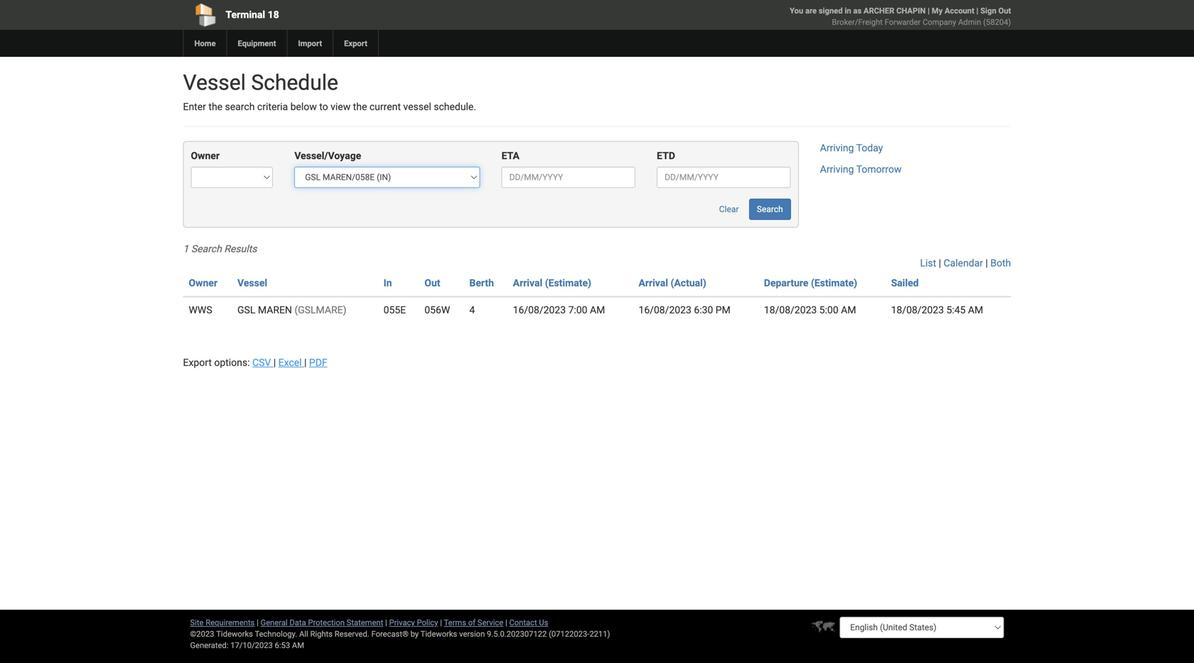 Task type: locate. For each thing, give the bounding box(es) containing it.
gsl maren (gslmare)
[[237, 304, 347, 316]]

(07122023-
[[549, 630, 590, 639]]

0 vertical spatial search
[[757, 204, 783, 214]]

arrival (estimate)
[[513, 277, 592, 289]]

18/08/2023 down sailed
[[891, 304, 944, 316]]

(estimate) up 5:00
[[811, 277, 858, 289]]

1 horizontal spatial 16/08/2023
[[639, 304, 692, 316]]

am down 'all' at bottom
[[292, 641, 304, 650]]

departure (estimate) link
[[764, 277, 858, 289]]

results
[[224, 243, 257, 255]]

16/08/2023
[[513, 304, 566, 316], [639, 304, 692, 316]]

18/08/2023 down 'departure'
[[764, 304, 817, 316]]

export left the options:
[[183, 357, 212, 369]]

1 18/08/2023 from the left
[[764, 304, 817, 316]]

(actual)
[[671, 277, 707, 289]]

arrival for arrival (actual)
[[639, 277, 668, 289]]

| up forecast®
[[385, 618, 387, 627]]

|
[[928, 6, 930, 15], [977, 6, 979, 15], [939, 257, 941, 269], [986, 257, 988, 269], [274, 357, 276, 369], [304, 357, 307, 369], [257, 618, 259, 627], [385, 618, 387, 627], [440, 618, 442, 627], [505, 618, 507, 627]]

0 horizontal spatial export
[[183, 357, 212, 369]]

1 the from the left
[[209, 101, 223, 113]]

export link
[[333, 30, 378, 57]]

sailed
[[891, 277, 919, 289]]

arrival
[[513, 277, 543, 289], [639, 277, 668, 289]]

1 vertical spatial search
[[191, 243, 222, 255]]

protection
[[308, 618, 345, 627]]

(estimate) up 16/08/2023 7:00 am
[[545, 277, 592, 289]]

4
[[470, 304, 475, 316]]

contact
[[509, 618, 537, 627]]

0 horizontal spatial arrival
[[513, 277, 543, 289]]

generated:
[[190, 641, 229, 650]]

vessel/voyage
[[294, 150, 361, 162]]

export down terminal 18 link
[[344, 39, 367, 48]]

are
[[806, 6, 817, 15]]

2 the from the left
[[353, 101, 367, 113]]

| left sign in the top right of the page
[[977, 6, 979, 15]]

data
[[290, 618, 306, 627]]

the right the 'view'
[[353, 101, 367, 113]]

in
[[845, 6, 852, 15]]

search right 1
[[191, 243, 222, 255]]

16/08/2023 down the arrival (estimate) link
[[513, 304, 566, 316]]

5:00
[[820, 304, 839, 316]]

tideworks
[[421, 630, 457, 639]]

arrival up 16/08/2023 7:00 am
[[513, 277, 543, 289]]

0 horizontal spatial 16/08/2023
[[513, 304, 566, 316]]

csv
[[252, 357, 271, 369]]

my account link
[[932, 6, 975, 15]]

1 16/08/2023 from the left
[[513, 304, 566, 316]]

vessel up enter
[[183, 70, 246, 95]]

home
[[194, 39, 216, 48]]

out link
[[425, 277, 440, 289]]

| left the general
[[257, 618, 259, 627]]

2 16/08/2023 from the left
[[639, 304, 692, 316]]

0 horizontal spatial search
[[191, 243, 222, 255]]

today
[[856, 142, 883, 154]]

1 vertical spatial out
[[425, 277, 440, 289]]

am inside "site requirements | general data protection statement | privacy policy | terms of service | contact us ©2023 tideworks technology. all rights reserved. forecast® by tideworks version 9.5.0.202307122 (07122023-2211) generated: 17/10/2023 6:53 am"
[[292, 641, 304, 650]]

1 vertical spatial export
[[183, 357, 212, 369]]

search inside search button
[[757, 204, 783, 214]]

am for 18/08/2023 5:00 am
[[841, 304, 856, 316]]

2 arrival from the left
[[639, 277, 668, 289]]

ETD text field
[[657, 167, 791, 188]]

pdf
[[309, 357, 327, 369]]

0 vertical spatial export
[[344, 39, 367, 48]]

search button
[[749, 199, 791, 220]]

wws
[[189, 304, 212, 316]]

by
[[411, 630, 419, 639]]

1 horizontal spatial the
[[353, 101, 367, 113]]

1 (estimate) from the left
[[545, 277, 592, 289]]

18/08/2023 5:45 am
[[891, 304, 984, 316]]

site requirements | general data protection statement | privacy policy | terms of service | contact us ©2023 tideworks technology. all rights reserved. forecast® by tideworks version 9.5.0.202307122 (07122023-2211) generated: 17/10/2023 6:53 am
[[190, 618, 610, 650]]

2211)
[[590, 630, 610, 639]]

general data protection statement link
[[261, 618, 383, 627]]

the
[[209, 101, 223, 113], [353, 101, 367, 113]]

0 horizontal spatial 18/08/2023
[[764, 304, 817, 316]]

1 vertical spatial vessel
[[237, 277, 267, 289]]

all
[[299, 630, 308, 639]]

1 horizontal spatial export
[[344, 39, 367, 48]]

import
[[298, 39, 322, 48]]

export for export options: csv | excel | pdf
[[183, 357, 212, 369]]

(estimate) for arrival (estimate)
[[545, 277, 592, 289]]

2 (estimate) from the left
[[811, 277, 858, 289]]

search
[[757, 204, 783, 214], [191, 243, 222, 255]]

vessel inside vessel schedule enter the search criteria below to view the current vessel schedule.
[[183, 70, 246, 95]]

owner up wws
[[189, 277, 218, 289]]

am right 7:00
[[590, 304, 605, 316]]

excel link
[[278, 357, 304, 369]]

arriving for arriving tomorrow
[[820, 163, 854, 175]]

vessel up gsl
[[237, 277, 267, 289]]

1 arriving from the top
[[820, 142, 854, 154]]

1 horizontal spatial arrival
[[639, 277, 668, 289]]

16/08/2023 down arrival (actual) link
[[639, 304, 692, 316]]

5:45
[[947, 304, 966, 316]]

contact us link
[[509, 618, 548, 627]]

out up (58204) at the top of the page
[[999, 6, 1011, 15]]

| up the 9.5.0.202307122
[[505, 618, 507, 627]]

departure
[[764, 277, 809, 289]]

0 horizontal spatial the
[[209, 101, 223, 113]]

requirements
[[206, 618, 255, 627]]

arrival for arrival (estimate)
[[513, 277, 543, 289]]

0 vertical spatial out
[[999, 6, 1011, 15]]

2 arriving from the top
[[820, 163, 854, 175]]

home link
[[183, 30, 226, 57]]

you
[[790, 6, 804, 15]]

search right "clear"
[[757, 204, 783, 214]]

import link
[[287, 30, 333, 57]]

2 18/08/2023 from the left
[[891, 304, 944, 316]]

arrival left (actual)
[[639, 277, 668, 289]]

arriving down arriving today link
[[820, 163, 854, 175]]

0 vertical spatial arriving
[[820, 142, 854, 154]]

18/08/2023
[[764, 304, 817, 316], [891, 304, 944, 316]]

055e
[[384, 304, 406, 316]]

| right csv
[[274, 357, 276, 369]]

1 horizontal spatial 18/08/2023
[[891, 304, 944, 316]]

16/08/2023 7:00 am
[[513, 304, 605, 316]]

pm
[[716, 304, 731, 316]]

am
[[590, 304, 605, 316], [841, 304, 856, 316], [968, 304, 984, 316], [292, 641, 304, 650]]

(gslmare)
[[295, 304, 347, 316]]

eta
[[502, 150, 520, 162]]

vessel
[[403, 101, 431, 113]]

owner down enter
[[191, 150, 220, 162]]

(estimate)
[[545, 277, 592, 289], [811, 277, 858, 289]]

clear button
[[712, 199, 747, 220]]

0 vertical spatial vessel
[[183, 70, 246, 95]]

terms of service link
[[444, 618, 504, 627]]

arriving up arriving tomorrow
[[820, 142, 854, 154]]

out up 056w
[[425, 277, 440, 289]]

search inside 1 search results list | calendar | both
[[191, 243, 222, 255]]

am for 18/08/2023 5:45 am
[[968, 304, 984, 316]]

the right enter
[[209, 101, 223, 113]]

out
[[999, 6, 1011, 15], [425, 277, 440, 289]]

schedule.
[[434, 101, 476, 113]]

am right 5:00
[[841, 304, 856, 316]]

arriving for arriving today
[[820, 142, 854, 154]]

excel
[[278, 357, 302, 369]]

1 vertical spatial arriving
[[820, 163, 854, 175]]

search
[[225, 101, 255, 113]]

sign
[[981, 6, 997, 15]]

owner link
[[189, 277, 218, 289]]

signed
[[819, 6, 843, 15]]

1 vertical spatial owner
[[189, 277, 218, 289]]

0 horizontal spatial (estimate)
[[545, 277, 592, 289]]

1 horizontal spatial out
[[999, 6, 1011, 15]]

1 horizontal spatial search
[[757, 204, 783, 214]]

1 horizontal spatial (estimate)
[[811, 277, 858, 289]]

1 arrival from the left
[[513, 277, 543, 289]]

am right 5:45
[[968, 304, 984, 316]]

terms
[[444, 618, 466, 627]]

| left 'both'
[[986, 257, 988, 269]]



Task type: describe. For each thing, give the bounding box(es) containing it.
arrival (actual) link
[[639, 277, 707, 289]]

18/08/2023 for 18/08/2023 5:45 am
[[891, 304, 944, 316]]

gsl
[[237, 304, 256, 316]]

forwarder
[[885, 17, 921, 27]]

below
[[290, 101, 317, 113]]

0 horizontal spatial out
[[425, 277, 440, 289]]

vessel schedule enter the search criteria below to view the current vessel schedule.
[[183, 70, 476, 113]]

6:53
[[275, 641, 290, 650]]

forecast®
[[371, 630, 409, 639]]

16/08/2023 for 16/08/2023 7:00 am
[[513, 304, 566, 316]]

chapin
[[897, 6, 926, 15]]

clear
[[719, 204, 739, 214]]

6:30
[[694, 304, 713, 316]]

terminal 18 link
[[183, 0, 516, 30]]

of
[[468, 618, 476, 627]]

maren
[[258, 304, 292, 316]]

equipment link
[[226, 30, 287, 57]]

export options: csv | excel | pdf
[[183, 357, 327, 369]]

list link
[[920, 257, 937, 269]]

| left pdf
[[304, 357, 307, 369]]

pdf link
[[309, 357, 327, 369]]

vessel for vessel
[[237, 277, 267, 289]]

18/08/2023 for 18/08/2023 5:00 am
[[764, 304, 817, 316]]

berth link
[[470, 277, 494, 289]]

privacy
[[389, 618, 415, 627]]

arrival (actual)
[[639, 277, 707, 289]]

056w
[[425, 304, 450, 316]]

you are signed in as archer chapin | my account | sign out broker/freight forwarder company admin (58204)
[[790, 6, 1011, 27]]

site requirements link
[[190, 618, 255, 627]]

calendar
[[944, 257, 983, 269]]

export for export
[[344, 39, 367, 48]]

vessel link
[[237, 277, 267, 289]]

out inside you are signed in as archer chapin | my account | sign out broker/freight forwarder company admin (58204)
[[999, 6, 1011, 15]]

arriving tomorrow
[[820, 163, 902, 175]]

etd
[[657, 150, 675, 162]]

| right 'list' in the top right of the page
[[939, 257, 941, 269]]

18
[[268, 9, 279, 21]]

account
[[945, 6, 975, 15]]

rights
[[310, 630, 333, 639]]

arriving tomorrow link
[[820, 163, 902, 175]]

sailed link
[[891, 277, 919, 289]]

enter
[[183, 101, 206, 113]]

policy
[[417, 618, 438, 627]]

terminal
[[226, 9, 265, 21]]

site
[[190, 618, 204, 627]]

arrival (estimate) link
[[513, 277, 592, 289]]

list
[[920, 257, 937, 269]]

version
[[459, 630, 485, 639]]

arriving today
[[820, 142, 883, 154]]

7:00
[[568, 304, 588, 316]]

general
[[261, 618, 288, 627]]

admin
[[959, 17, 982, 27]]

| left my
[[928, 6, 930, 15]]

9.5.0.202307122
[[487, 630, 547, 639]]

departure (estimate)
[[764, 277, 858, 289]]

17/10/2023
[[231, 641, 273, 650]]

company
[[923, 17, 957, 27]]

service
[[478, 618, 504, 627]]

in
[[384, 277, 392, 289]]

berth
[[470, 277, 494, 289]]

equipment
[[238, 39, 276, 48]]

current
[[370, 101, 401, 113]]

both
[[991, 257, 1011, 269]]

csv link
[[252, 357, 274, 369]]

archer
[[864, 6, 895, 15]]

am for 16/08/2023 7:00 am
[[590, 304, 605, 316]]

as
[[853, 6, 862, 15]]

(58204)
[[983, 17, 1011, 27]]

ETA text field
[[502, 167, 636, 188]]

16/08/2023 for 16/08/2023 6:30 pm
[[639, 304, 692, 316]]

privacy policy link
[[389, 618, 438, 627]]

vessel for vessel schedule enter the search criteria below to view the current vessel schedule.
[[183, 70, 246, 95]]

statement
[[347, 618, 383, 627]]

schedule
[[251, 70, 338, 95]]

us
[[539, 618, 548, 627]]

criteria
[[257, 101, 288, 113]]

both link
[[991, 257, 1011, 269]]

1 search results list | calendar | both
[[183, 243, 1011, 269]]

0 vertical spatial owner
[[191, 150, 220, 162]]

to
[[319, 101, 328, 113]]

tomorrow
[[856, 163, 902, 175]]

18/08/2023 5:00 am
[[764, 304, 856, 316]]

(estimate) for departure (estimate)
[[811, 277, 858, 289]]

| up 'tideworks'
[[440, 618, 442, 627]]



Task type: vqa. For each thing, say whether or not it's contained in the screenshot.
or to the top
no



